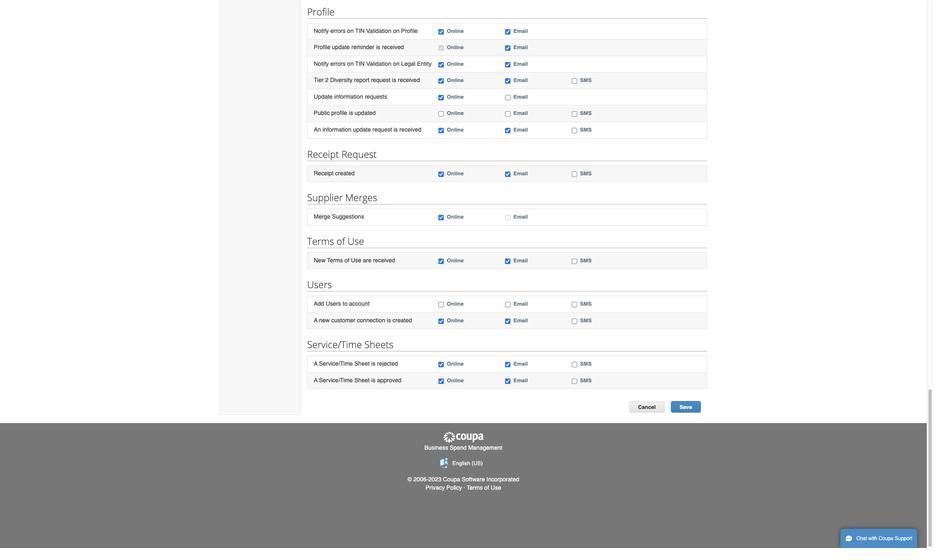 Task type: locate. For each thing, give the bounding box(es) containing it.
information for update
[[334, 93, 363, 100]]

to
[[343, 301, 348, 307]]

6 email from the top
[[513, 110, 528, 116]]

0 vertical spatial information
[[334, 93, 363, 100]]

email for an information update request is received
[[513, 127, 528, 133]]

14 email from the top
[[513, 378, 528, 384]]

0 horizontal spatial created
[[335, 170, 355, 176]]

11 email from the top
[[513, 301, 528, 307]]

notify up profile update reminder is received
[[314, 27, 329, 34]]

online for merge suggestions
[[447, 214, 464, 220]]

2 vertical spatial use
[[491, 485, 501, 491]]

tin down profile update reminder is received
[[355, 60, 365, 67]]

2 vertical spatial a
[[314, 377, 318, 384]]

tin up profile update reminder is received
[[355, 27, 365, 34]]

0 vertical spatial created
[[335, 170, 355, 176]]

english
[[452, 460, 470, 467]]

0 horizontal spatial terms of use
[[307, 234, 364, 248]]

users
[[307, 278, 332, 291], [326, 301, 341, 307]]

1 horizontal spatial update
[[353, 126, 371, 133]]

0 horizontal spatial coupa
[[443, 476, 460, 483]]

add
[[314, 301, 324, 307]]

2 sheet from the top
[[354, 377, 370, 384]]

use left the are
[[351, 257, 361, 264]]

sms
[[580, 77, 592, 83], [580, 110, 592, 116], [580, 127, 592, 133], [580, 170, 592, 176], [580, 257, 592, 264], [580, 301, 592, 307], [580, 317, 592, 324], [580, 361, 592, 367], [580, 378, 592, 384]]

validation for legal
[[366, 60, 391, 67]]

10 online from the top
[[447, 257, 464, 264]]

2 errors from the top
[[330, 60, 346, 67]]

users left to at bottom
[[326, 301, 341, 307]]

update
[[314, 93, 333, 100]]

save button
[[671, 401, 701, 413]]

8 email from the top
[[513, 170, 528, 176]]

0 vertical spatial tin
[[355, 27, 365, 34]]

1 sheet from the top
[[354, 361, 370, 367]]

2 vertical spatial terms
[[467, 485, 483, 491]]

information
[[334, 93, 363, 100], [323, 126, 351, 133]]

email for notify errors on tin validation on legal entity
[[513, 61, 528, 67]]

2 vertical spatial service/time
[[319, 377, 353, 384]]

7 sms from the top
[[580, 317, 592, 324]]

6 sms from the top
[[580, 301, 592, 307]]

merge
[[314, 213, 330, 220]]

created down receipt request
[[335, 170, 355, 176]]

email for new terms of use are received
[[513, 257, 528, 264]]

0 vertical spatial notify
[[314, 27, 329, 34]]

coupa right 'with'
[[879, 536, 893, 542]]

13 email from the top
[[513, 361, 528, 367]]

8 sms from the top
[[580, 361, 592, 367]]

1 vertical spatial validation
[[366, 60, 391, 67]]

rejected
[[377, 361, 398, 367]]

1 vertical spatial users
[[326, 301, 341, 307]]

update information requests
[[314, 93, 387, 100]]

1 horizontal spatial coupa
[[879, 536, 893, 542]]

1 horizontal spatial created
[[393, 317, 412, 324]]

tier 2 diversity report request is received
[[314, 77, 420, 83]]

on
[[347, 27, 354, 34], [393, 27, 400, 34], [347, 60, 354, 67], [393, 60, 400, 67]]

0 vertical spatial update
[[332, 44, 350, 50]]

online for notify errors on tin validation on legal entity
[[447, 61, 464, 67]]

update
[[332, 44, 350, 50], [353, 126, 371, 133]]

2 validation from the top
[[366, 60, 391, 67]]

4 online from the top
[[447, 77, 464, 83]]

0 vertical spatial service/time
[[307, 338, 362, 351]]

online for a service/time sheet is approved
[[447, 378, 464, 384]]

created right connection
[[393, 317, 412, 324]]

1 vertical spatial use
[[351, 257, 361, 264]]

online for a new customer connection is created
[[447, 317, 464, 324]]

terms right new
[[327, 257, 343, 264]]

business
[[424, 445, 448, 451]]

online for profile update reminder is received
[[447, 44, 464, 50]]

chat
[[856, 536, 867, 542]]

sheet
[[354, 361, 370, 367], [354, 377, 370, 384]]

use
[[348, 234, 364, 248], [351, 257, 361, 264], [491, 485, 501, 491]]

validation up tier 2 diversity report request is received
[[366, 60, 391, 67]]

1 vertical spatial request
[[373, 126, 392, 133]]

terms
[[307, 234, 334, 248], [327, 257, 343, 264], [467, 485, 483, 491]]

2 email from the top
[[513, 44, 528, 50]]

0 vertical spatial a
[[314, 317, 318, 324]]

sheet up a service/time sheet is approved
[[354, 361, 370, 367]]

7 online from the top
[[447, 127, 464, 133]]

created
[[335, 170, 355, 176], [393, 317, 412, 324]]

tin
[[355, 27, 365, 34], [355, 60, 365, 67]]

request down updated
[[373, 126, 392, 133]]

1 vertical spatial sheet
[[354, 377, 370, 384]]

privacy policy
[[426, 485, 462, 491]]

terms down software
[[467, 485, 483, 491]]

new terms of use are received
[[314, 257, 395, 264]]

0 vertical spatial receipt
[[307, 147, 339, 161]]

1 email from the top
[[513, 28, 528, 34]]

errors up diversity
[[330, 60, 346, 67]]

new
[[314, 257, 325, 264]]

email for notify errors on tin validation on profile
[[513, 28, 528, 34]]

10 email from the top
[[513, 257, 528, 264]]

2 sms from the top
[[580, 110, 592, 116]]

email for update information requests
[[513, 94, 528, 100]]

coupa
[[443, 476, 460, 483], [879, 536, 893, 542]]

5 sms from the top
[[580, 257, 592, 264]]

1 vertical spatial update
[[353, 126, 371, 133]]

merge suggestions
[[314, 213, 364, 220]]

a
[[314, 317, 318, 324], [314, 361, 318, 367], [314, 377, 318, 384]]

reminder
[[351, 44, 374, 50]]

of
[[337, 234, 345, 248], [344, 257, 349, 264], [484, 485, 489, 491]]

new
[[319, 317, 330, 324]]

2 vertical spatial of
[[484, 485, 489, 491]]

is
[[376, 44, 380, 50], [392, 77, 396, 83], [349, 110, 353, 116], [394, 126, 398, 133], [387, 317, 391, 324], [371, 361, 376, 367], [371, 377, 376, 384]]

0 vertical spatial coupa
[[443, 476, 460, 483]]

0 vertical spatial validation
[[366, 27, 391, 34]]

receipt up receipt created on the top of page
[[307, 147, 339, 161]]

1 errors from the top
[[330, 27, 346, 34]]

service/time down "service/time sheets"
[[319, 361, 353, 367]]

of up new terms of use are received
[[337, 234, 345, 248]]

1 vertical spatial receipt
[[314, 170, 334, 176]]

use down incorporated
[[491, 485, 501, 491]]

sheet down a service/time sheet is rejected
[[354, 377, 370, 384]]

terms of use down merge suggestions on the left top
[[307, 234, 364, 248]]

1 vertical spatial service/time
[[319, 361, 353, 367]]

sms for a new customer connection is created
[[580, 317, 592, 324]]

use up new terms of use are received
[[348, 234, 364, 248]]

1 vertical spatial notify
[[314, 60, 329, 67]]

4 email from the top
[[513, 77, 528, 83]]

1 online from the top
[[447, 28, 464, 34]]

1 vertical spatial a
[[314, 361, 318, 367]]

a for a service/time sheet is approved
[[314, 377, 318, 384]]

3 sms from the top
[[580, 127, 592, 133]]

save
[[680, 404, 692, 411]]

None checkbox
[[505, 29, 510, 34], [439, 45, 444, 51], [439, 62, 444, 67], [505, 62, 510, 67], [439, 78, 444, 84], [439, 95, 444, 100], [505, 95, 510, 100], [572, 111, 577, 117], [439, 128, 444, 133], [505, 171, 510, 177], [505, 215, 510, 220], [439, 259, 444, 264], [505, 259, 510, 264], [572, 259, 577, 264], [439, 302, 444, 308], [572, 302, 577, 308], [439, 319, 444, 324], [505, 319, 510, 324], [505, 362, 510, 368], [505, 379, 510, 384], [572, 379, 577, 384], [505, 29, 510, 34], [439, 45, 444, 51], [439, 62, 444, 67], [505, 62, 510, 67], [439, 78, 444, 84], [439, 95, 444, 100], [505, 95, 510, 100], [572, 111, 577, 117], [439, 128, 444, 133], [505, 171, 510, 177], [505, 215, 510, 220], [439, 259, 444, 264], [505, 259, 510, 264], [572, 259, 577, 264], [439, 302, 444, 308], [572, 302, 577, 308], [439, 319, 444, 324], [505, 319, 510, 324], [505, 362, 510, 368], [505, 379, 510, 384], [572, 379, 577, 384]]

receipt for receipt created
[[314, 170, 334, 176]]

coupa up policy
[[443, 476, 460, 483]]

on down profile update reminder is received
[[347, 60, 354, 67]]

0 vertical spatial errors
[[330, 27, 346, 34]]

3 email from the top
[[513, 61, 528, 67]]

3 a from the top
[[314, 377, 318, 384]]

terms of use
[[307, 234, 364, 248], [467, 485, 501, 491]]

2006-
[[413, 476, 428, 483]]

5 online from the top
[[447, 94, 464, 100]]

receipt for receipt request
[[307, 147, 339, 161]]

receipt
[[307, 147, 339, 161], [314, 170, 334, 176]]

1 a from the top
[[314, 317, 318, 324]]

tin for profile
[[355, 27, 365, 34]]

request
[[371, 77, 390, 83], [373, 126, 392, 133]]

a for a service/time sheet is rejected
[[314, 361, 318, 367]]

online for public profile is updated
[[447, 110, 464, 116]]

0 vertical spatial sheet
[[354, 361, 370, 367]]

request up requests
[[371, 77, 390, 83]]

software
[[462, 476, 485, 483]]

11 online from the top
[[447, 301, 464, 307]]

terms up new
[[307, 234, 334, 248]]

service/time
[[307, 338, 362, 351], [319, 361, 353, 367], [319, 377, 353, 384]]

online
[[447, 28, 464, 34], [447, 44, 464, 50], [447, 61, 464, 67], [447, 77, 464, 83], [447, 94, 464, 100], [447, 110, 464, 116], [447, 127, 464, 133], [447, 170, 464, 176], [447, 214, 464, 220], [447, 257, 464, 264], [447, 301, 464, 307], [447, 317, 464, 324], [447, 361, 464, 367], [447, 378, 464, 384]]

2
[[325, 77, 329, 83]]

terms of use down software
[[467, 485, 501, 491]]

None checkbox
[[439, 29, 444, 34], [505, 45, 510, 51], [505, 78, 510, 84], [572, 78, 577, 84], [439, 111, 444, 117], [505, 111, 510, 117], [505, 128, 510, 133], [572, 128, 577, 133], [439, 171, 444, 177], [572, 171, 577, 177], [439, 215, 444, 220], [505, 302, 510, 308], [572, 319, 577, 324], [439, 362, 444, 368], [572, 362, 577, 368], [439, 379, 444, 384], [439, 29, 444, 34], [505, 45, 510, 51], [505, 78, 510, 84], [572, 78, 577, 84], [439, 111, 444, 117], [505, 111, 510, 117], [505, 128, 510, 133], [572, 128, 577, 133], [439, 171, 444, 177], [572, 171, 577, 177], [439, 215, 444, 220], [505, 302, 510, 308], [572, 319, 577, 324], [439, 362, 444, 368], [572, 362, 577, 368], [439, 379, 444, 384]]

notify
[[314, 27, 329, 34], [314, 60, 329, 67]]

12 email from the top
[[513, 317, 528, 324]]

5 email from the top
[[513, 94, 528, 100]]

0 vertical spatial terms
[[307, 234, 334, 248]]

1 vertical spatial terms of use
[[467, 485, 501, 491]]

1 vertical spatial tin
[[355, 60, 365, 67]]

2 notify from the top
[[314, 60, 329, 67]]

(us)
[[472, 460, 483, 467]]

tier
[[314, 77, 324, 83]]

profile
[[331, 110, 347, 116]]

update left reminder
[[332, 44, 350, 50]]

0 vertical spatial profile
[[307, 5, 335, 18]]

6 online from the top
[[447, 110, 464, 116]]

privacy
[[426, 485, 445, 491]]

service/time down a service/time sheet is rejected
[[319, 377, 353, 384]]

7 email from the top
[[513, 127, 528, 133]]

validation up reminder
[[366, 27, 391, 34]]

12 online from the top
[[447, 317, 464, 324]]

information down profile
[[323, 126, 351, 133]]

1 vertical spatial coupa
[[879, 536, 893, 542]]

notify up tier
[[314, 60, 329, 67]]

9 email from the top
[[513, 214, 528, 220]]

a service/time sheet is rejected
[[314, 361, 398, 367]]

9 online from the top
[[447, 214, 464, 220]]

validation
[[366, 27, 391, 34], [366, 60, 391, 67]]

4 sms from the top
[[580, 170, 592, 176]]

on left legal
[[393, 60, 400, 67]]

are
[[363, 257, 371, 264]]

1 vertical spatial information
[[323, 126, 351, 133]]

a new customer connection is created
[[314, 317, 412, 324]]

1 vertical spatial of
[[344, 257, 349, 264]]

connection
[[357, 317, 385, 324]]

13 online from the top
[[447, 361, 464, 367]]

privacy policy link
[[426, 485, 462, 491]]

update down updated
[[353, 126, 371, 133]]

profile
[[307, 5, 335, 18], [401, 27, 418, 34], [314, 44, 330, 50]]

of down software
[[484, 485, 489, 491]]

2 vertical spatial profile
[[314, 44, 330, 50]]

1 validation from the top
[[366, 27, 391, 34]]

8 online from the top
[[447, 170, 464, 176]]

sms for a service/time sheet is approved
[[580, 378, 592, 384]]

received
[[382, 44, 404, 50], [398, 77, 420, 83], [399, 126, 421, 133], [373, 257, 395, 264]]

notify for notify errors on tin validation on profile
[[314, 27, 329, 34]]

1 vertical spatial errors
[[330, 60, 346, 67]]

email for public profile is updated
[[513, 110, 528, 116]]

0 horizontal spatial update
[[332, 44, 350, 50]]

errors up profile update reminder is received
[[330, 27, 346, 34]]

email for a service/time sheet is approved
[[513, 378, 528, 384]]

service/time down the customer
[[307, 338, 362, 351]]

2 tin from the top
[[355, 60, 365, 67]]

1 vertical spatial created
[[393, 317, 412, 324]]

on up notify errors on tin validation on legal entity
[[393, 27, 400, 34]]

merges
[[345, 191, 377, 204]]

receipt up supplier
[[314, 170, 334, 176]]

14 online from the top
[[447, 378, 464, 384]]

email
[[513, 28, 528, 34], [513, 44, 528, 50], [513, 61, 528, 67], [513, 77, 528, 83], [513, 94, 528, 100], [513, 110, 528, 116], [513, 127, 528, 133], [513, 170, 528, 176], [513, 214, 528, 220], [513, 257, 528, 264], [513, 301, 528, 307], [513, 317, 528, 324], [513, 361, 528, 367], [513, 378, 528, 384]]

notify errors on tin validation on legal entity
[[314, 60, 432, 67]]

2 online from the top
[[447, 44, 464, 50]]

2 a from the top
[[314, 361, 318, 367]]

1 tin from the top
[[355, 27, 365, 34]]

3 online from the top
[[447, 61, 464, 67]]

notify for notify errors on tin validation on legal entity
[[314, 60, 329, 67]]

online for notify errors on tin validation on profile
[[447, 28, 464, 34]]

public
[[314, 110, 330, 116]]

users up 'add'
[[307, 278, 332, 291]]

0 vertical spatial request
[[371, 77, 390, 83]]

1 sms from the top
[[580, 77, 592, 83]]

email for merge suggestions
[[513, 214, 528, 220]]

supplier merges
[[307, 191, 377, 204]]

1 notify from the top
[[314, 27, 329, 34]]

9 sms from the top
[[580, 378, 592, 384]]

terms of use link
[[467, 485, 501, 491]]

approved
[[377, 377, 401, 384]]

errors
[[330, 27, 346, 34], [330, 60, 346, 67]]

information up "public profile is updated"
[[334, 93, 363, 100]]

of left the are
[[344, 257, 349, 264]]



Task type: vqa. For each thing, say whether or not it's contained in the screenshot.
Coupa Supplier Portal image on the bottom of page
yes



Task type: describe. For each thing, give the bounding box(es) containing it.
cancel
[[638, 404, 656, 411]]

email for add users to account
[[513, 301, 528, 307]]

an
[[314, 126, 321, 133]]

0 vertical spatial use
[[348, 234, 364, 248]]

sms for receipt created
[[580, 170, 592, 176]]

receipt request
[[307, 147, 377, 161]]

service/time for a service/time sheet is approved
[[319, 377, 353, 384]]

service/time for a service/time sheet is rejected
[[319, 361, 353, 367]]

1 vertical spatial profile
[[401, 27, 418, 34]]

0 vertical spatial users
[[307, 278, 332, 291]]

tin for legal
[[355, 60, 365, 67]]

management
[[468, 445, 502, 451]]

online for a service/time sheet is rejected
[[447, 361, 464, 367]]

notify errors on tin validation on profile
[[314, 27, 418, 34]]

customer
[[331, 317, 355, 324]]

email for profile update reminder is received
[[513, 44, 528, 50]]

requests
[[365, 93, 387, 100]]

request
[[341, 147, 377, 161]]

sheets
[[364, 338, 393, 351]]

email for receipt created
[[513, 170, 528, 176]]

0 vertical spatial of
[[337, 234, 345, 248]]

a for a new customer connection is created
[[314, 317, 318, 324]]

errors for notify errors on tin validation on legal entity
[[330, 60, 346, 67]]

validation for profile
[[366, 27, 391, 34]]

chat with coupa support
[[856, 536, 912, 542]]

sms for add users to account
[[580, 301, 592, 307]]

support
[[895, 536, 912, 542]]

service/time sheets
[[307, 338, 393, 351]]

online for receipt created
[[447, 170, 464, 176]]

incorporated
[[486, 476, 519, 483]]

email for a service/time sheet is rejected
[[513, 361, 528, 367]]

sms for new terms of use are received
[[580, 257, 592, 264]]

© 2006-2023 coupa software incorporated
[[408, 476, 519, 483]]

online for update information requests
[[447, 94, 464, 100]]

suggestions
[[332, 213, 364, 220]]

email for a new customer connection is created
[[513, 317, 528, 324]]

online for an information update request is received
[[447, 127, 464, 133]]

information for an
[[323, 126, 351, 133]]

online for new terms of use are received
[[447, 257, 464, 264]]

legal
[[401, 60, 415, 67]]

profile for profile
[[307, 5, 335, 18]]

cancel link
[[629, 401, 665, 413]]

an information update request is received
[[314, 126, 421, 133]]

coupa supplier portal image
[[443, 432, 484, 444]]

errors for notify errors on tin validation on profile
[[330, 27, 346, 34]]

diversity
[[330, 77, 352, 83]]

supplier
[[307, 191, 343, 204]]

0 vertical spatial terms of use
[[307, 234, 364, 248]]

a service/time sheet is approved
[[314, 377, 401, 384]]

©
[[408, 476, 412, 483]]

add users to account
[[314, 301, 370, 307]]

sms for public profile is updated
[[580, 110, 592, 116]]

sms for an information update request is received
[[580, 127, 592, 133]]

online for add users to account
[[447, 301, 464, 307]]

public profile is updated
[[314, 110, 376, 116]]

sheet for approved
[[354, 377, 370, 384]]

receipt created
[[314, 170, 355, 176]]

sms for a service/time sheet is rejected
[[580, 361, 592, 367]]

profile update reminder is received
[[314, 44, 404, 50]]

2023
[[428, 476, 441, 483]]

email for tier 2 diversity report request is received
[[513, 77, 528, 83]]

on up profile update reminder is received
[[347, 27, 354, 34]]

entity
[[417, 60, 432, 67]]

report
[[354, 77, 369, 83]]

1 horizontal spatial terms of use
[[467, 485, 501, 491]]

chat with coupa support button
[[841, 529, 917, 548]]

business spend management
[[424, 445, 502, 451]]

coupa inside chat with coupa support button
[[879, 536, 893, 542]]

sms for tier 2 diversity report request is received
[[580, 77, 592, 83]]

policy
[[446, 485, 462, 491]]

1 vertical spatial terms
[[327, 257, 343, 264]]

spend
[[450, 445, 467, 451]]

sheet for rejected
[[354, 361, 370, 367]]

english (us)
[[452, 460, 483, 467]]

updated
[[355, 110, 376, 116]]

account
[[349, 301, 370, 307]]

with
[[868, 536, 877, 542]]

online for tier 2 diversity report request is received
[[447, 77, 464, 83]]

profile for profile update reminder is received
[[314, 44, 330, 50]]



